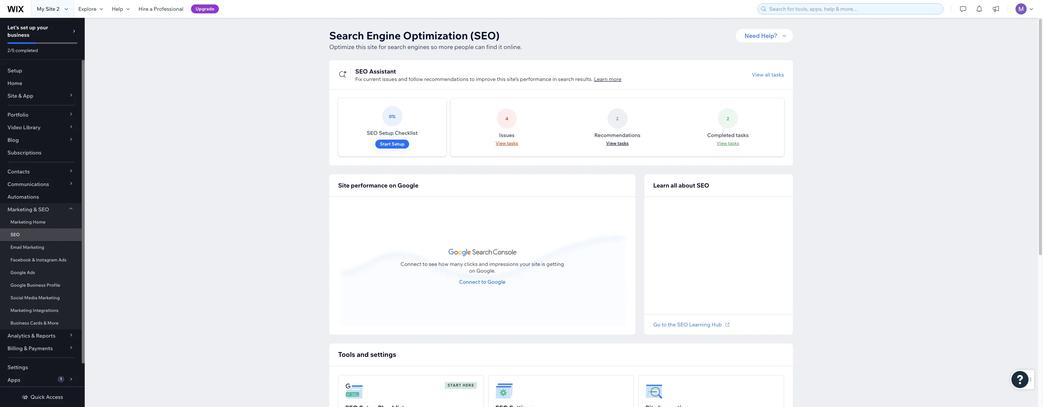 Task type: vqa. For each thing, say whether or not it's contained in the screenshot.
Interact with Visitors at bottom
no



Task type: describe. For each thing, give the bounding box(es) containing it.
recommendations
[[594, 132, 640, 139]]

performance inside seo assistant fix current issues and follow recommendations to improve this site's performance in search results. learn more
[[520, 76, 551, 82]]

completed
[[15, 48, 38, 53]]

marketing & seo button
[[0, 203, 82, 216]]

1 vertical spatial home
[[33, 219, 45, 225]]

start for start setup
[[380, 141, 391, 147]]

hire
[[138, 6, 149, 12]]

help?
[[761, 32, 777, 39]]

site & app
[[7, 93, 33, 99]]

need help?
[[745, 32, 777, 39]]

issues
[[382, 76, 397, 82]]

up
[[29, 24, 36, 31]]

0 vertical spatial site
[[46, 6, 55, 12]]

marketing for &
[[7, 206, 32, 213]]

view inside issues view tasks
[[496, 140, 506, 146]]

connect to google
[[459, 279, 506, 285]]

& for instagram
[[32, 257, 35, 263]]

business cards & more
[[10, 320, 58, 326]]

start setup
[[380, 141, 405, 147]]

recommendations view tasks
[[594, 132, 640, 146]]

on inside heading
[[389, 182, 396, 189]]

google.
[[476, 267, 496, 274]]

setup link
[[0, 64, 82, 77]]

0%
[[389, 114, 395, 119]]

site inside the connect to see how many clicks and impressions your site is getting on google.
[[532, 261, 540, 267]]

to for go to the seo learning hub
[[662, 321, 667, 328]]

optimization
[[403, 29, 468, 42]]

google business profile link
[[0, 279, 82, 292]]

2 for recommendations
[[616, 116, 619, 121]]

on inside the connect to see how many clicks and impressions your site is getting on google.
[[469, 267, 475, 274]]

settings
[[7, 364, 28, 371]]

marketing for home
[[10, 219, 32, 225]]

tools and settings
[[338, 350, 396, 359]]

upgrade button
[[191, 4, 219, 13]]

to for connect to google
[[481, 279, 486, 285]]

seo inside heading
[[697, 182, 709, 189]]

marketing home
[[10, 219, 45, 225]]

0 vertical spatial home
[[7, 80, 22, 87]]

google ads
[[10, 270, 35, 275]]

tasks for view all tasks
[[771, 71, 784, 78]]

facebook
[[10, 257, 31, 263]]

analytics
[[7, 333, 30, 339]]

facebook & instagram ads
[[10, 257, 67, 263]]

facebook & instagram ads link
[[0, 254, 82, 266]]

setup inside the sidebar element
[[7, 67, 22, 74]]

fix
[[355, 76, 362, 82]]

view tasks button for issues
[[496, 140, 518, 146]]

marketing & seo
[[7, 206, 49, 213]]

completed tasks view tasks
[[707, 132, 749, 146]]

communications
[[7, 181, 49, 188]]

all for view
[[765, 71, 770, 78]]

connect for connect to see how many clicks and impressions your site is getting on google.
[[401, 261, 421, 267]]

analytics & reports button
[[0, 330, 82, 342]]

so
[[431, 43, 437, 51]]

billing & payments
[[7, 345, 53, 352]]

help
[[112, 6, 123, 12]]

people
[[454, 43, 474, 51]]

email marketing
[[10, 245, 44, 250]]

social
[[10, 295, 23, 301]]

tasks for issues view tasks
[[507, 140, 518, 146]]

in
[[552, 76, 557, 82]]

1 vertical spatial ads
[[27, 270, 35, 275]]

subscriptions link
[[0, 146, 82, 159]]

issues view tasks
[[496, 132, 518, 146]]

google inside heading
[[398, 182, 418, 189]]

view all tasks
[[752, 71, 784, 78]]

site inside the search engine optimization (seo) optimize this site for search engines so more people can find it online.
[[367, 43, 377, 51]]

see
[[429, 261, 437, 267]]

0 horizontal spatial and
[[357, 350, 369, 359]]

hire a professional
[[138, 6, 183, 12]]

analytics & reports
[[7, 333, 55, 339]]

cards
[[30, 320, 43, 326]]

email
[[10, 245, 22, 250]]

site for site performance on google
[[338, 182, 350, 189]]

site & app button
[[0, 90, 82, 102]]

start for start here
[[448, 383, 461, 388]]

my site 2
[[37, 6, 59, 12]]

current
[[363, 76, 381, 82]]

quick access
[[31, 394, 63, 401]]

learning
[[689, 321, 710, 328]]

tools
[[338, 350, 355, 359]]

need help? button
[[736, 29, 793, 42]]

is
[[541, 261, 545, 267]]

video library button
[[0, 121, 82, 134]]

to for connect to see how many clicks and impressions your site is getting on google.
[[423, 261, 428, 267]]

search
[[329, 29, 364, 42]]

learn all about seo heading
[[653, 181, 709, 190]]

& for reports
[[31, 333, 35, 339]]

site performance on google
[[338, 182, 418, 189]]

0 vertical spatial business
[[27, 282, 46, 288]]

help button
[[107, 0, 134, 18]]

seo inside seo assistant fix current issues and follow recommendations to improve this site's performance in search results. learn more
[[355, 68, 368, 75]]

blog
[[7, 137, 19, 143]]

tasks for recommendations view tasks
[[618, 140, 629, 146]]

blog button
[[0, 134, 82, 146]]

communications button
[[0, 178, 82, 191]]

site performance on google heading
[[338, 181, 418, 190]]

impressions
[[489, 261, 518, 267]]

& inside "link"
[[44, 320, 46, 326]]

view all tasks button
[[752, 71, 784, 78]]

automations
[[7, 194, 39, 200]]

payments
[[28, 345, 53, 352]]

access
[[46, 394, 63, 401]]

business
[[7, 32, 29, 38]]

subscriptions
[[7, 149, 41, 156]]



Task type: locate. For each thing, give the bounding box(es) containing it.
& left more
[[44, 320, 46, 326]]

optimize
[[329, 43, 354, 51]]

learn inside heading
[[653, 182, 669, 189]]

view inside "recommendations view tasks"
[[606, 140, 617, 146]]

business cards & more link
[[0, 317, 82, 330]]

2 vertical spatial site
[[338, 182, 350, 189]]

seo link
[[0, 229, 82, 241]]

2 vertical spatial setup
[[392, 141, 405, 147]]

and right clicks
[[479, 261, 488, 267]]

1 horizontal spatial on
[[469, 267, 475, 274]]

start left here
[[448, 383, 461, 388]]

heading
[[345, 404, 404, 407], [495, 404, 533, 407], [645, 404, 688, 407]]

1 horizontal spatial 2
[[616, 116, 619, 121]]

this inside the search engine optimization (seo) optimize this site for search engines so more people can find it online.
[[356, 43, 366, 51]]

performance inside heading
[[351, 182, 388, 189]]

0 vertical spatial more
[[439, 43, 453, 51]]

marketing up integrations
[[38, 295, 60, 301]]

1 horizontal spatial performance
[[520, 76, 551, 82]]

more inside seo assistant fix current issues and follow recommendations to improve this site's performance in search results. learn more
[[609, 76, 622, 82]]

0 horizontal spatial all
[[671, 182, 677, 189]]

& for app
[[18, 93, 22, 99]]

2 horizontal spatial site
[[338, 182, 350, 189]]

0 horizontal spatial this
[[356, 43, 366, 51]]

1 vertical spatial your
[[520, 261, 530, 267]]

business
[[27, 282, 46, 288], [10, 320, 29, 326]]

& left reports
[[31, 333, 35, 339]]

google ads link
[[0, 266, 82, 279]]

1 horizontal spatial home
[[33, 219, 45, 225]]

0 vertical spatial ads
[[58, 257, 67, 263]]

3 view tasks button from the left
[[717, 140, 739, 146]]

seo up marketing home link
[[38, 206, 49, 213]]

seo
[[355, 68, 368, 75], [367, 130, 378, 136], [697, 182, 709, 189], [38, 206, 49, 213], [10, 232, 20, 237], [677, 321, 688, 328]]

site inside heading
[[338, 182, 350, 189]]

connect left see
[[401, 261, 421, 267]]

& left app
[[18, 93, 22, 99]]

0 vertical spatial and
[[398, 76, 407, 82]]

engine
[[366, 29, 401, 42]]

1 horizontal spatial connect
[[459, 279, 480, 285]]

1 vertical spatial site
[[7, 93, 17, 99]]

your right 'up'
[[37, 24, 48, 31]]

connect inside the connect to see how many clicks and impressions your site is getting on google.
[[401, 261, 421, 267]]

and left follow
[[398, 76, 407, 82]]

0 vertical spatial learn
[[594, 76, 608, 82]]

1 vertical spatial more
[[609, 76, 622, 82]]

0 horizontal spatial site
[[7, 93, 17, 99]]

site inside popup button
[[7, 93, 17, 99]]

seo right about
[[697, 182, 709, 189]]

completed
[[707, 132, 735, 139]]

0 horizontal spatial site
[[367, 43, 377, 51]]

1 vertical spatial all
[[671, 182, 677, 189]]

seo up email
[[10, 232, 20, 237]]

and right tools
[[357, 350, 369, 359]]

& inside dropdown button
[[34, 206, 37, 213]]

0 horizontal spatial more
[[439, 43, 453, 51]]

contacts
[[7, 168, 30, 175]]

1 horizontal spatial search
[[558, 76, 574, 82]]

2 horizontal spatial heading
[[645, 404, 688, 407]]

ads right instagram
[[58, 257, 67, 263]]

view tasks button down issues
[[496, 140, 518, 146]]

quick access button
[[22, 394, 63, 401]]

to inside seo assistant fix current issues and follow recommendations to improve this site's performance in search results. learn more
[[470, 76, 475, 82]]

hire a professional link
[[134, 0, 188, 18]]

1 horizontal spatial view tasks button
[[606, 140, 629, 146]]

0 horizontal spatial your
[[37, 24, 48, 31]]

business up analytics
[[10, 320, 29, 326]]

business inside "link"
[[10, 320, 29, 326]]

to left see
[[423, 261, 428, 267]]

can
[[475, 43, 485, 51]]

and inside the connect to see how many clicks and impressions your site is getting on google.
[[479, 261, 488, 267]]

0 horizontal spatial ads
[[27, 270, 35, 275]]

connect down clicks
[[459, 279, 480, 285]]

1 vertical spatial setup
[[379, 130, 394, 136]]

search engine optimization (seo) optimize this site for search engines so more people can find it online.
[[329, 29, 522, 51]]

online.
[[504, 43, 522, 51]]

social media marketing
[[10, 295, 60, 301]]

let's
[[7, 24, 19, 31]]

1 vertical spatial performance
[[351, 182, 388, 189]]

your inside let's set up your business
[[37, 24, 48, 31]]

tasks
[[771, 71, 784, 78], [736, 132, 749, 139], [507, 140, 518, 146], [618, 140, 629, 146], [728, 140, 739, 146]]

library
[[23, 124, 40, 131]]

marketing home link
[[0, 216, 82, 229]]

2
[[56, 6, 59, 12], [616, 116, 619, 121], [727, 116, 729, 121]]

profile
[[47, 282, 60, 288]]

view tasks button down recommendations
[[606, 140, 629, 146]]

home link
[[0, 77, 82, 90]]

about
[[679, 182, 695, 189]]

1 horizontal spatial site
[[46, 6, 55, 12]]

0 vertical spatial on
[[389, 182, 396, 189]]

learn left about
[[653, 182, 669, 189]]

1 horizontal spatial this
[[497, 76, 506, 82]]

view tasks button for completed
[[717, 140, 739, 146]]

0 horizontal spatial learn
[[594, 76, 608, 82]]

more
[[47, 320, 58, 326]]

learn right results.
[[594, 76, 608, 82]]

email marketing link
[[0, 241, 82, 254]]

&
[[18, 93, 22, 99], [34, 206, 37, 213], [32, 257, 35, 263], [44, 320, 46, 326], [31, 333, 35, 339], [24, 345, 27, 352]]

tasks inside "recommendations view tasks"
[[618, 140, 629, 146]]

0 vertical spatial start
[[380, 141, 391, 147]]

your left is
[[520, 261, 530, 267]]

ads up google business profile
[[27, 270, 35, 275]]

more right so
[[439, 43, 453, 51]]

2/5
[[7, 48, 14, 53]]

google business profile
[[10, 282, 60, 288]]

this inside seo assistant fix current issues and follow recommendations to improve this site's performance in search results. learn more
[[497, 76, 506, 82]]

marketing down marketing & seo
[[10, 219, 32, 225]]

this down search
[[356, 43, 366, 51]]

marketing integrations link
[[0, 304, 82, 317]]

& inside "link"
[[32, 257, 35, 263]]

2 for completed
[[727, 116, 729, 121]]

view inside completed tasks view tasks
[[717, 140, 727, 146]]

2 heading from the left
[[495, 404, 533, 407]]

for
[[379, 43, 386, 51]]

billing & payments button
[[0, 342, 82, 355]]

issues
[[499, 132, 515, 139]]

0 horizontal spatial connect
[[401, 261, 421, 267]]

performance
[[520, 76, 551, 82], [351, 182, 388, 189]]

to inside the connect to see how many clicks and impressions your site is getting on google.
[[423, 261, 428, 267]]

upgrade
[[196, 6, 214, 12]]

1 horizontal spatial heading
[[495, 404, 533, 407]]

0 vertical spatial setup
[[7, 67, 22, 74]]

1 horizontal spatial all
[[765, 71, 770, 78]]

start down seo setup checklist
[[380, 141, 391, 147]]

seo up fix at the top left of page
[[355, 68, 368, 75]]

1 vertical spatial on
[[469, 267, 475, 274]]

0 vertical spatial all
[[765, 71, 770, 78]]

search right in
[[558, 76, 574, 82]]

engines
[[407, 43, 429, 51]]

search inside seo assistant fix current issues and follow recommendations to improve this site's performance in search results. learn more
[[558, 76, 574, 82]]

setup down seo setup checklist
[[392, 141, 405, 147]]

marketing for integrations
[[10, 308, 32, 313]]

sidebar element
[[0, 18, 85, 407]]

0 horizontal spatial view tasks button
[[496, 140, 518, 146]]

more right results.
[[609, 76, 622, 82]]

& inside popup button
[[31, 333, 35, 339]]

many
[[450, 261, 463, 267]]

go to the seo learning hub link
[[653, 321, 731, 328]]

1
[[60, 377, 62, 382]]

results.
[[575, 76, 593, 82]]

0 horizontal spatial heading
[[345, 404, 404, 407]]

0 horizontal spatial start
[[380, 141, 391, 147]]

Search for tools, apps, help & more... field
[[767, 4, 941, 14]]

view tasks button
[[496, 140, 518, 146], [606, 140, 629, 146], [717, 140, 739, 146]]

home up site & app
[[7, 80, 22, 87]]

setup up start setup
[[379, 130, 394, 136]]

2 up recommendations
[[616, 116, 619, 121]]

site left for
[[367, 43, 377, 51]]

0 vertical spatial this
[[356, 43, 366, 51]]

portfolio
[[7, 111, 28, 118]]

setup inside button
[[392, 141, 405, 147]]

1 horizontal spatial learn
[[653, 182, 669, 189]]

2 horizontal spatial and
[[479, 261, 488, 267]]

marketing up facebook & instagram ads
[[23, 245, 44, 250]]

1 vertical spatial and
[[479, 261, 488, 267]]

site's
[[507, 76, 519, 82]]

ads
[[58, 257, 67, 263], [27, 270, 35, 275]]

(seo)
[[470, 29, 500, 42]]

professional
[[154, 6, 183, 12]]

search inside the search engine optimization (seo) optimize this site for search engines so more people can find it online.
[[388, 43, 406, 51]]

marketing inside dropdown button
[[7, 206, 32, 213]]

view tasks button down completed at the top right of the page
[[717, 140, 739, 146]]

0 horizontal spatial 2
[[56, 6, 59, 12]]

seo inside dropdown button
[[38, 206, 49, 213]]

site left is
[[532, 261, 540, 267]]

1 horizontal spatial start
[[448, 383, 461, 388]]

tasks inside issues view tasks
[[507, 140, 518, 146]]

2 view tasks button from the left
[[606, 140, 629, 146]]

0 horizontal spatial on
[[389, 182, 396, 189]]

to right go
[[662, 321, 667, 328]]

how
[[438, 261, 449, 267]]

connect to google button
[[459, 279, 506, 285]]

start here
[[448, 383, 474, 388]]

0 vertical spatial your
[[37, 24, 48, 31]]

0 vertical spatial site
[[367, 43, 377, 51]]

and
[[398, 76, 407, 82], [479, 261, 488, 267], [357, 350, 369, 359]]

0 horizontal spatial search
[[388, 43, 406, 51]]

& right billing
[[24, 345, 27, 352]]

0 horizontal spatial home
[[7, 80, 22, 87]]

learn
[[594, 76, 608, 82], [653, 182, 669, 189]]

find
[[486, 43, 497, 51]]

1 vertical spatial search
[[558, 76, 574, 82]]

2 horizontal spatial 2
[[727, 116, 729, 121]]

video
[[7, 124, 22, 131]]

setup for start
[[392, 141, 405, 147]]

connect for connect to google
[[459, 279, 480, 285]]

3 heading from the left
[[645, 404, 688, 407]]

getting
[[546, 261, 564, 267]]

here
[[463, 383, 474, 388]]

& down automations link
[[34, 206, 37, 213]]

1 horizontal spatial your
[[520, 261, 530, 267]]

recommendations
[[424, 76, 468, 82]]

& right facebook
[[32, 257, 35, 263]]

learn more link
[[594, 76, 622, 82]]

ads inside "link"
[[58, 257, 67, 263]]

search right for
[[388, 43, 406, 51]]

connect to see how many clicks and impressions your site is getting on google.
[[401, 261, 564, 274]]

2 vertical spatial and
[[357, 350, 369, 359]]

this
[[356, 43, 366, 51], [497, 76, 506, 82]]

all for learn
[[671, 182, 677, 189]]

marketing down "social"
[[10, 308, 32, 313]]

1 vertical spatial start
[[448, 383, 461, 388]]

1 view tasks button from the left
[[496, 140, 518, 146]]

& for payments
[[24, 345, 27, 352]]

site for site & app
[[7, 93, 17, 99]]

integrations
[[33, 308, 58, 313]]

seo right the
[[677, 321, 688, 328]]

site
[[46, 6, 55, 12], [7, 93, 17, 99], [338, 182, 350, 189]]

1 vertical spatial this
[[497, 76, 506, 82]]

a
[[150, 6, 153, 12]]

1 vertical spatial site
[[532, 261, 540, 267]]

0 vertical spatial search
[[388, 43, 406, 51]]

1 horizontal spatial ads
[[58, 257, 67, 263]]

1 vertical spatial connect
[[459, 279, 480, 285]]

1 horizontal spatial site
[[532, 261, 540, 267]]

more inside the search engine optimization (seo) optimize this site for search engines so more people can find it online.
[[439, 43, 453, 51]]

site
[[367, 43, 377, 51], [532, 261, 540, 267]]

start inside button
[[380, 141, 391, 147]]

settings link
[[0, 361, 82, 374]]

setup down 2/5 at the top left
[[7, 67, 22, 74]]

learn inside seo assistant fix current issues and follow recommendations to improve this site's performance in search results. learn more
[[594, 76, 608, 82]]

quick
[[31, 394, 45, 401]]

the
[[668, 321, 676, 328]]

your inside the connect to see how many clicks and impressions your site is getting on google.
[[520, 261, 530, 267]]

2 up completed at the top right of the page
[[727, 116, 729, 121]]

app
[[23, 93, 33, 99]]

0 horizontal spatial performance
[[351, 182, 388, 189]]

1 vertical spatial business
[[10, 320, 29, 326]]

& for seo
[[34, 206, 37, 213]]

instagram
[[36, 257, 57, 263]]

4
[[505, 116, 508, 121]]

1 horizontal spatial and
[[398, 76, 407, 82]]

checklist
[[395, 130, 418, 136]]

automations link
[[0, 191, 82, 203]]

to down google.
[[481, 279, 486, 285]]

all inside heading
[[671, 182, 677, 189]]

2 horizontal spatial view tasks button
[[717, 140, 739, 146]]

1 horizontal spatial more
[[609, 76, 622, 82]]

1 heading from the left
[[345, 404, 404, 407]]

this left site's
[[497, 76, 506, 82]]

to left improve
[[470, 76, 475, 82]]

seo up start setup button
[[367, 130, 378, 136]]

business up social media marketing
[[27, 282, 46, 288]]

home down 'marketing & seo' dropdown button
[[33, 219, 45, 225]]

and inside seo assistant fix current issues and follow recommendations to improve this site's performance in search results. learn more
[[398, 76, 407, 82]]

2 right my
[[56, 6, 59, 12]]

portfolio button
[[0, 109, 82, 121]]

setup for seo
[[379, 130, 394, 136]]

0 vertical spatial connect
[[401, 261, 421, 267]]

media
[[24, 295, 37, 301]]

marketing down automations
[[7, 206, 32, 213]]

0 vertical spatial performance
[[520, 76, 551, 82]]

assistant
[[369, 68, 396, 75]]

view tasks button for recommendations
[[606, 140, 629, 146]]

1 vertical spatial learn
[[653, 182, 669, 189]]

start setup button
[[375, 140, 409, 149]]



